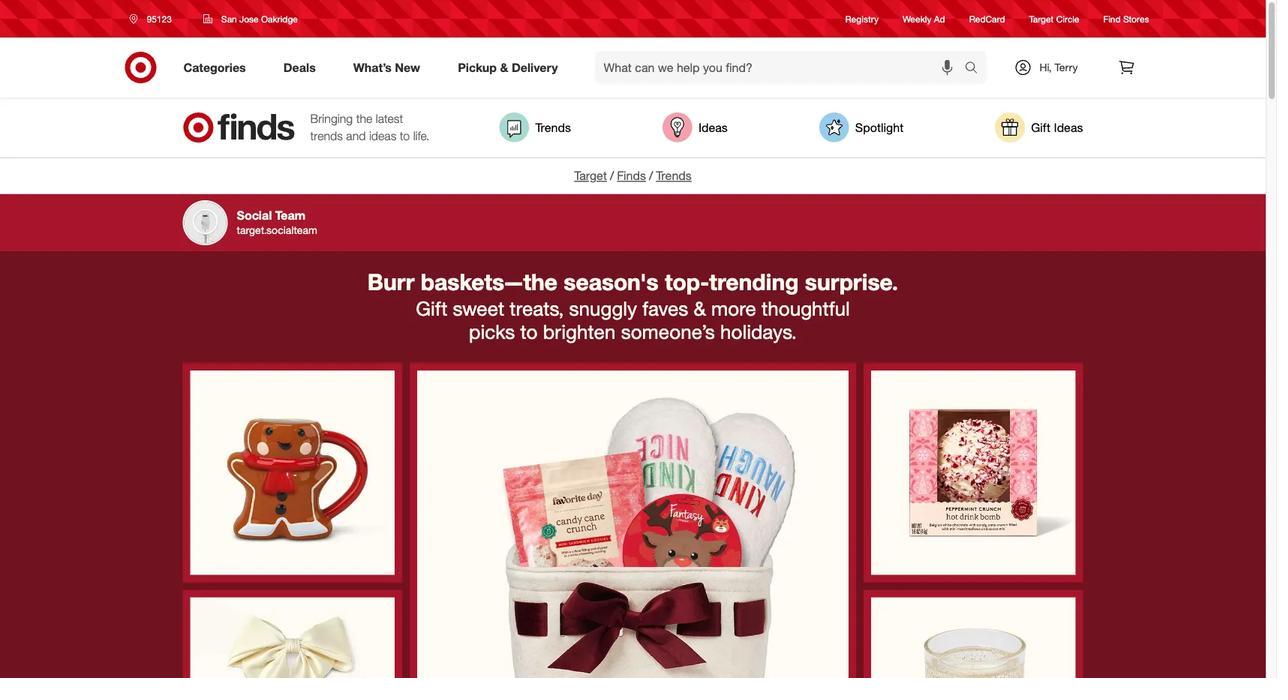 Task type: locate. For each thing, give the bounding box(es) containing it.
trends down delivery
[[536, 120, 571, 135]]

gift ideas link
[[996, 113, 1084, 143]]

1 horizontal spatial trends link
[[656, 169, 692, 183]]

spotlight
[[856, 120, 904, 135]]

what's new link
[[341, 51, 439, 84]]

1 / from the left
[[610, 169, 614, 183]]

surprise.
[[805, 268, 899, 296]]

faves
[[643, 297, 689, 320]]

1 horizontal spatial &
[[694, 297, 706, 320]]

trends right finds "link"
[[656, 169, 692, 183]]

stores
[[1124, 13, 1150, 24]]

trends link right finds "link"
[[656, 169, 692, 183]]

and
[[346, 129, 366, 143]]

san jose oakridge button
[[194, 5, 308, 32]]

find stores link
[[1104, 12, 1150, 25]]

0 vertical spatial to
[[400, 129, 410, 143]]

1 vertical spatial &
[[694, 297, 706, 320]]

treats,
[[510, 297, 564, 320]]

0 horizontal spatial gift
[[416, 297, 448, 320]]

search button
[[958, 51, 994, 87]]

the
[[356, 112, 373, 126]]

target for target / finds / trends
[[574, 169, 607, 183]]

target link
[[574, 169, 607, 183]]

0 horizontal spatial target
[[574, 169, 607, 183]]

0 horizontal spatial /
[[610, 169, 614, 183]]

find
[[1104, 13, 1121, 24]]

weekly ad link
[[903, 12, 946, 25]]

1 horizontal spatial ideas
[[1055, 120, 1084, 135]]

top-
[[665, 268, 710, 296]]

/ left finds
[[610, 169, 614, 183]]

0 vertical spatial trends link
[[500, 113, 571, 143]]

to
[[400, 129, 410, 143], [521, 320, 538, 344]]

target.socialteam avatar image image
[[184, 202, 226, 244]]

1 vertical spatial to
[[521, 320, 538, 344]]

find stores
[[1104, 13, 1150, 24]]

&
[[500, 60, 509, 75], [694, 297, 706, 320]]

target left circle
[[1030, 13, 1054, 24]]

0 vertical spatial target
[[1030, 13, 1054, 24]]

ideas
[[699, 120, 728, 135], [1055, 120, 1084, 135]]

weekly
[[903, 13, 932, 24]]

hi,
[[1040, 61, 1052, 74]]

to right picks on the left of page
[[521, 320, 538, 344]]

ideas
[[369, 129, 397, 143]]

2 / from the left
[[649, 169, 653, 183]]

0 horizontal spatial ideas
[[699, 120, 728, 135]]

categories
[[184, 60, 246, 75]]

search
[[958, 62, 994, 76]]

0 horizontal spatial trends
[[536, 120, 571, 135]]

1 horizontal spatial trends
[[656, 169, 692, 183]]

season's
[[564, 268, 659, 296]]

target left finds "link"
[[574, 169, 607, 183]]

trends
[[310, 129, 343, 143]]

deals
[[284, 60, 316, 75]]

& right pickup
[[500, 60, 509, 75]]

& down top-
[[694, 297, 706, 320]]

gift down hi,
[[1032, 120, 1051, 135]]

gift inside burr baskets—the season's top-trending surprise. gift sweet treats, snuggly faves & more thoughtful picks to brighten someone's holidays.
[[416, 297, 448, 320]]

thoughtful
[[762, 297, 850, 320]]

to inside bringing the latest trends and ideas to life.
[[400, 129, 410, 143]]

burr baskets—the season's top-trending surprise. gift sweet treats, snuggly faves & more thoughtful picks to brighten someone's holidays.
[[368, 268, 899, 344]]

1 vertical spatial target
[[574, 169, 607, 183]]

gift left sweet
[[416, 297, 448, 320]]

1 vertical spatial trends
[[656, 169, 692, 183]]

What can we help you find? suggestions appear below search field
[[595, 51, 969, 84]]

1 horizontal spatial gift
[[1032, 120, 1051, 135]]

sweet
[[453, 297, 505, 320]]

1 horizontal spatial to
[[521, 320, 538, 344]]

& inside burr baskets—the season's top-trending surprise. gift sweet treats, snuggly faves & more thoughtful picks to brighten someone's holidays.
[[694, 297, 706, 320]]

1 horizontal spatial /
[[649, 169, 653, 183]]

target.socialteam
[[237, 224, 318, 237]]

trends link
[[500, 113, 571, 143], [656, 169, 692, 183]]

social team target.socialteam
[[237, 208, 318, 237]]

0 vertical spatial gift
[[1032, 120, 1051, 135]]

trends
[[536, 120, 571, 135], [656, 169, 692, 183]]

target circle link
[[1030, 12, 1080, 25]]

/
[[610, 169, 614, 183], [649, 169, 653, 183]]

team
[[275, 208, 306, 222]]

0 horizontal spatial trends link
[[500, 113, 571, 143]]

to left life.
[[400, 129, 410, 143]]

deals link
[[271, 51, 335, 84]]

bringing the latest trends and ideas to life.
[[310, 112, 430, 143]]

gift
[[1032, 120, 1051, 135], [416, 297, 448, 320]]

0 horizontal spatial to
[[400, 129, 410, 143]]

1 vertical spatial gift
[[416, 297, 448, 320]]

0 vertical spatial &
[[500, 60, 509, 75]]

latest
[[376, 112, 403, 126]]

life.
[[413, 129, 430, 143]]

target
[[1030, 13, 1054, 24], [574, 169, 607, 183]]

trends link down delivery
[[500, 113, 571, 143]]

/ right finds
[[649, 169, 653, 183]]

1 horizontal spatial target
[[1030, 13, 1054, 24]]



Task type: vqa. For each thing, say whether or not it's contained in the screenshot.
the middle In
no



Task type: describe. For each thing, give the bounding box(es) containing it.
terry
[[1055, 61, 1079, 74]]

burr
[[368, 268, 415, 296]]

redcard
[[970, 13, 1006, 24]]

more
[[712, 297, 757, 320]]

spotlight link
[[820, 113, 904, 143]]

san jose oakridge
[[221, 13, 298, 24]]

trending
[[710, 268, 799, 296]]

0 vertical spatial trends
[[536, 120, 571, 135]]

social
[[237, 208, 272, 222]]

picks
[[469, 320, 515, 344]]

registry link
[[846, 12, 879, 25]]

95123 button
[[120, 5, 188, 32]]

gift inside gift ideas link
[[1032, 120, 1051, 135]]

san
[[221, 13, 237, 24]]

someone's
[[621, 320, 715, 344]]

baskets—the
[[421, 268, 558, 296]]

target circle
[[1030, 13, 1080, 24]]

snuggly
[[570, 297, 637, 320]]

categories link
[[171, 51, 265, 84]]

pickup
[[458, 60, 497, 75]]

to inside burr baskets—the season's top-trending surprise. gift sweet treats, snuggly faves & more thoughtful picks to brighten someone's holidays.
[[521, 320, 538, 344]]

delivery
[[512, 60, 558, 75]]

ideas link
[[663, 113, 728, 143]]

brighten
[[543, 320, 616, 344]]

2 ideas from the left
[[1055, 120, 1084, 135]]

registry
[[846, 13, 879, 24]]

target for target circle
[[1030, 13, 1054, 24]]

what's
[[353, 60, 392, 75]]

95123
[[147, 13, 172, 24]]

gift ideas
[[1032, 120, 1084, 135]]

target finds image
[[183, 113, 295, 143]]

circle
[[1057, 13, 1080, 24]]

oakridge
[[261, 13, 298, 24]]

bringing
[[310, 112, 353, 126]]

pickup & delivery link
[[445, 51, 577, 84]]

holidays.
[[721, 320, 797, 344]]

pickup & delivery
[[458, 60, 558, 75]]

jose
[[240, 13, 259, 24]]

new
[[395, 60, 421, 75]]

0 horizontal spatial &
[[500, 60, 509, 75]]

finds link
[[617, 169, 646, 183]]

1 ideas from the left
[[699, 120, 728, 135]]

weekly ad
[[903, 13, 946, 24]]

target / finds / trends
[[574, 169, 692, 183]]

what's new
[[353, 60, 421, 75]]

finds
[[617, 169, 646, 183]]

hi, terry
[[1040, 61, 1079, 74]]

ad
[[935, 13, 946, 24]]

1 vertical spatial trends link
[[656, 169, 692, 183]]

redcard link
[[970, 12, 1006, 25]]



